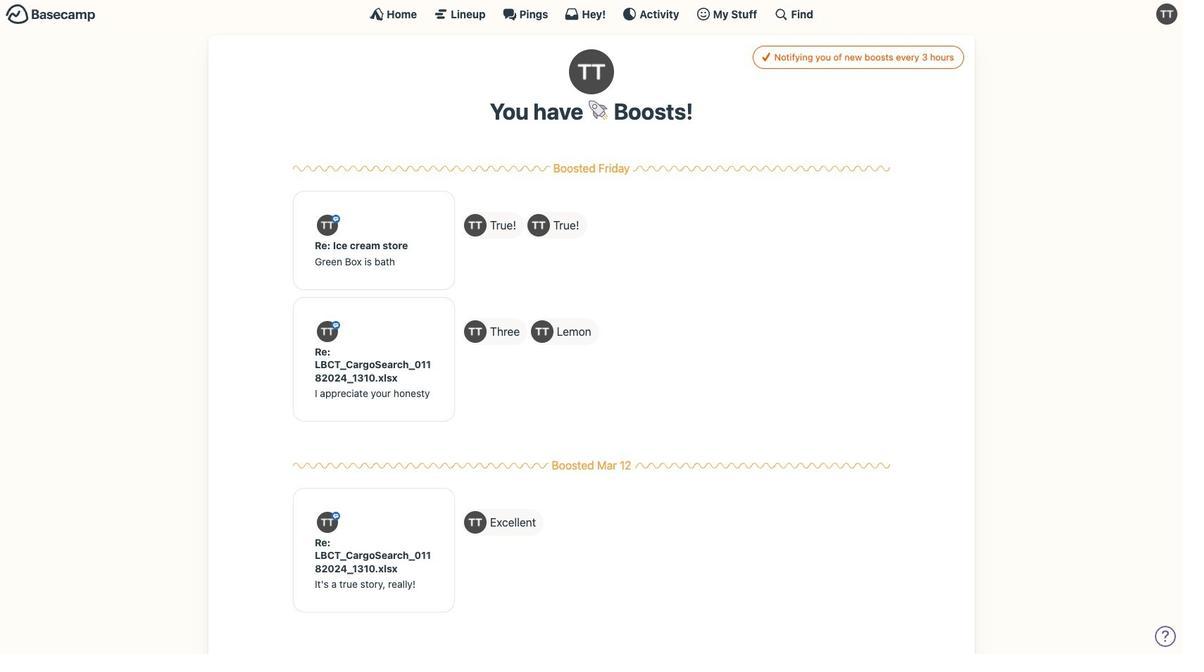 Task type: describe. For each thing, give the bounding box(es) containing it.
keyboard shortcut: ⌘ + / image
[[775, 7, 789, 21]]

1 terry t. boosted the comment with 'true!' element from the left
[[462, 212, 524, 239]]

terry turtle image inside terry t. boosted the comment with 'three' element
[[464, 321, 487, 343]]

comment image
[[332, 321, 340, 330]]

comment image for friday element
[[332, 215, 340, 224]]

terry t. boosted the comment with 'lemon' element
[[529, 319, 599, 345]]

terry turtle image inside terry t. boosted the comment with 'lemon' element
[[531, 321, 554, 343]]

mar 12 element
[[597, 460, 632, 472]]

terry t. boosted the comment with 'excellent' element
[[462, 510, 544, 536]]

terry turtle image inside terry t. boosted the comment with 'excellent' element
[[464, 512, 487, 534]]



Task type: vqa. For each thing, say whether or not it's contained in the screenshot.
Docs & Files link
no



Task type: locate. For each thing, give the bounding box(es) containing it.
terry t. boosted the comment with 'true!' element
[[462, 212, 524, 239], [525, 212, 587, 239]]

terry turtle image for 2nd terry t. boosted the comment with 'true!' element from the right
[[317, 215, 338, 236]]

1 horizontal spatial terry t. boosted the comment with 'true!' element
[[525, 212, 587, 239]]

terry turtle image
[[1157, 4, 1178, 25], [464, 214, 487, 237], [527, 214, 550, 237], [464, 321, 487, 343], [531, 321, 554, 343], [317, 321, 338, 343], [464, 512, 487, 534]]

friday element
[[599, 162, 630, 175]]

0 vertical spatial terry turtle image
[[569, 49, 614, 94]]

switch accounts image
[[6, 4, 96, 25]]

2 terry t. boosted the comment with 'true!' element from the left
[[525, 212, 587, 239]]

2 vertical spatial terry turtle image
[[317, 512, 338, 534]]

0 vertical spatial comment image
[[332, 215, 340, 224]]

terry t. boosted the comment with 'three' element
[[462, 319, 528, 345]]

0 horizontal spatial terry t. boosted the comment with 'true!' element
[[462, 212, 524, 239]]

terry turtle image
[[569, 49, 614, 94], [317, 215, 338, 236], [317, 512, 338, 534]]

1 comment image from the top
[[332, 215, 340, 224]]

2 comment image from the top
[[332, 512, 340, 521]]

comment image
[[332, 215, 340, 224], [332, 512, 340, 521]]

1 vertical spatial comment image
[[332, 512, 340, 521]]

main element
[[0, 0, 1184, 27]]

1 vertical spatial terry turtle image
[[317, 215, 338, 236]]

comment image for 'mar 12' element
[[332, 512, 340, 521]]

terry turtle image for terry t. boosted the comment with 'excellent' element
[[317, 512, 338, 534]]



